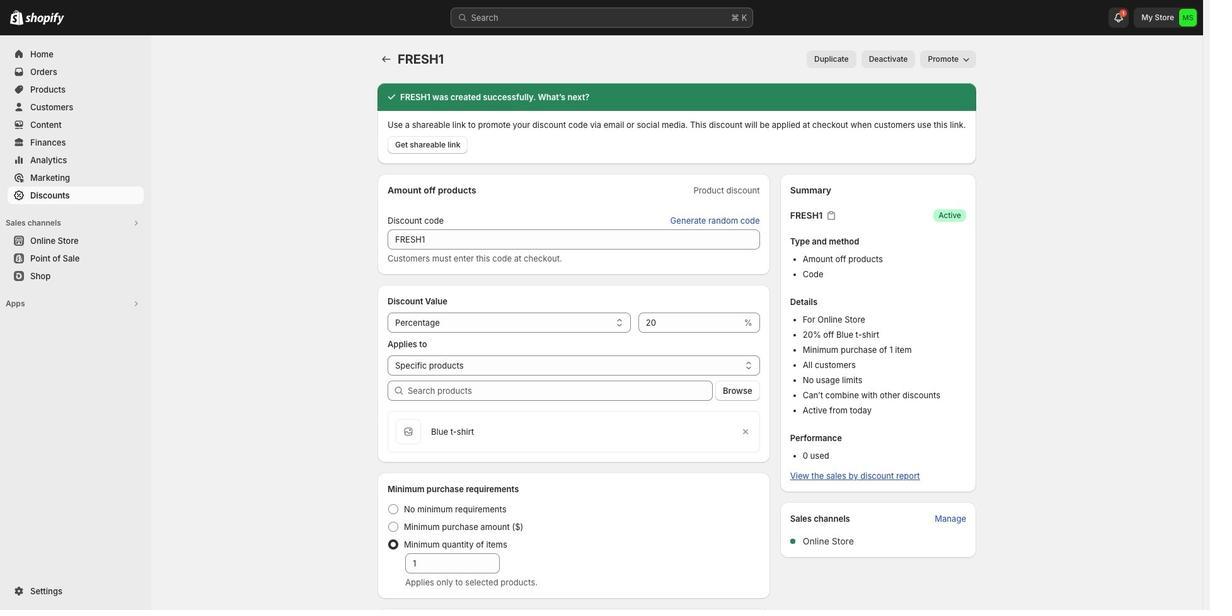 Task type: locate. For each thing, give the bounding box(es) containing it.
shopify image
[[10, 10, 23, 25], [25, 13, 64, 25]]

0 horizontal spatial shopify image
[[10, 10, 23, 25]]

None text field
[[388, 229, 760, 250], [638, 313, 742, 333], [405, 553, 500, 574], [388, 229, 760, 250], [638, 313, 742, 333], [405, 553, 500, 574]]

1 horizontal spatial shopify image
[[25, 13, 64, 25]]



Task type: vqa. For each thing, say whether or not it's contained in the screenshot.
the My Store image
yes



Task type: describe. For each thing, give the bounding box(es) containing it.
my store image
[[1179, 9, 1197, 26]]

Search products text field
[[408, 381, 713, 401]]



